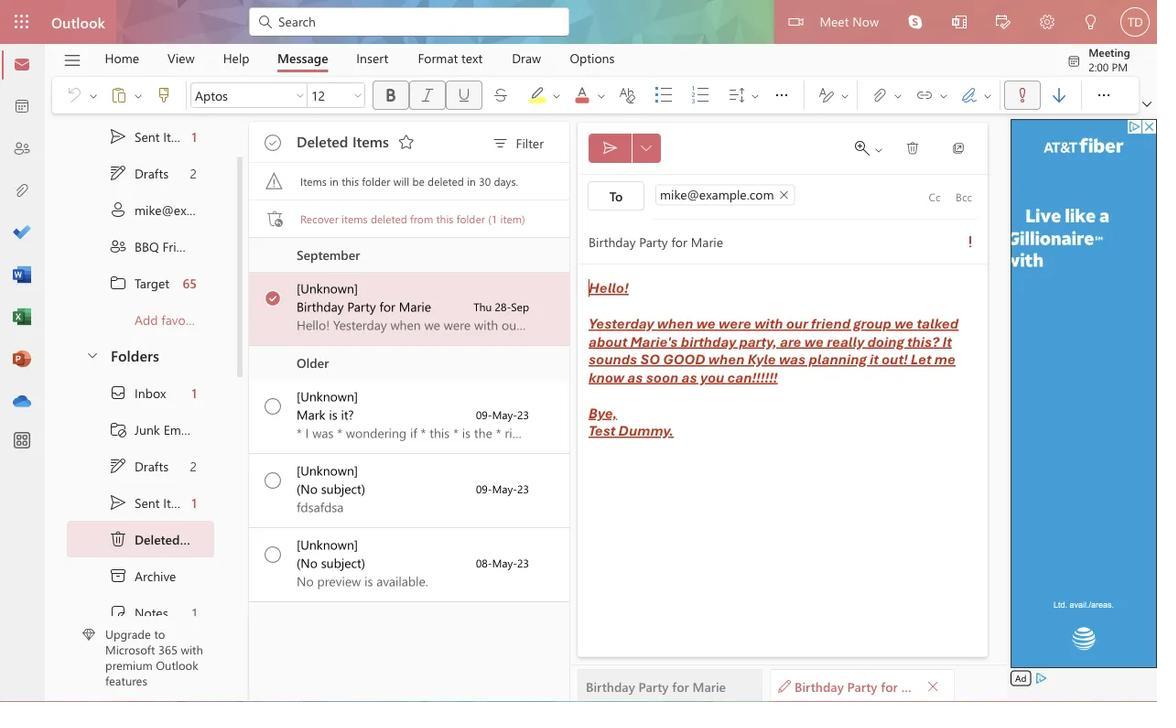 Task type: locate. For each thing, give the bounding box(es) containing it.
0 vertical spatial deleted
[[297, 131, 348, 151]]

with for 365
[[181, 642, 203, 658]]

calendar image
[[13, 98, 31, 116]]

 button
[[1026, 0, 1070, 46]]

1 vertical spatial deleted
[[371, 211, 407, 226]]

 button
[[54, 45, 91, 76]]


[[109, 127, 127, 146], [109, 494, 127, 512]]

0 horizontal spatial  button
[[764, 77, 800, 114]]

bye, test dummy.
[[589, 404, 674, 440]]

 tree item for 
[[67, 448, 214, 484]]

 tree item down  
[[67, 118, 214, 155]]

1 vertical spatial is
[[462, 424, 471, 441]]

0 vertical spatial birthday party for marie
[[297, 298, 431, 315]]

deleted up archive at the left of the page
[[135, 531, 180, 548]]

(no for no preview is available.
[[297, 555, 318, 571]]

* right the
[[496, 424, 501, 441]]

 right 
[[840, 90, 851, 101]]

archive
[[135, 568, 176, 585]]

4 1 from the top
[[192, 604, 197, 621]]

application
[[0, 0, 1158, 702]]

marie
[[399, 298, 431, 315], [693, 678, 726, 695], [902, 678, 935, 695]]

0 vertical spatial is
[[329, 406, 338, 423]]

was inside yesterday when we were with our friend group we talked about marie's birthday party, are we really doing this? it sounds so good when kyle was planning it out! let me know as soon as you can!!!!!!
[[779, 351, 806, 369]]

 right  
[[773, 86, 791, 104]]

 down the ''
[[109, 457, 127, 475]]

items up the  deleted items
[[163, 494, 194, 511]]

* down it?
[[337, 424, 343, 441]]

no
[[297, 573, 314, 590]]

 inside option
[[265, 398, 281, 415]]

1 horizontal spatial was
[[779, 351, 806, 369]]

 tree item
[[67, 558, 214, 594]]

subject) up preview
[[321, 555, 365, 571]]

 drafts down  tree item
[[109, 457, 169, 475]]

5 * from the left
[[496, 424, 501, 441]]


[[266, 135, 281, 149], [266, 290, 281, 305]]

 button down 2:00
[[1086, 77, 1123, 114]]

with right 365
[[181, 642, 203, 658]]

3 * from the left
[[421, 424, 426, 441]]

may- for no preview is available.
[[492, 556, 518, 571]]

deleted right be
[[428, 174, 464, 189]]

Font text field
[[191, 84, 292, 106]]

 button
[[895, 134, 931, 163]]

folder left will
[[362, 174, 391, 189]]

format text button
[[404, 44, 497, 72]]

2 in from the left
[[467, 174, 476, 189]]

 drafts up  tree item
[[109, 164, 169, 182]]

0 horizontal spatial marie
[[399, 298, 431, 315]]

folder left (1
[[457, 211, 485, 226]]

add
[[135, 311, 158, 328]]

 button down message button
[[293, 82, 308, 108]]

 left  button
[[596, 90, 607, 101]]

1 drafts from the top
[[135, 165, 169, 182]]

folders
[[111, 345, 159, 365]]

2 vertical spatial may-
[[492, 556, 518, 571]]

deleted inside deleted items 
[[297, 131, 348, 151]]


[[1014, 86, 1032, 104]]

1 subject) from the top
[[321, 480, 365, 497]]

older heading
[[249, 346, 570, 380]]

september
[[297, 246, 360, 263]]

 button left font color icon
[[550, 81, 564, 110]]

2 23 from the top
[[517, 482, 529, 496]]

2 (no subject) from the top
[[297, 555, 365, 571]]

 drafts
[[109, 164, 169, 182], [109, 457, 169, 475]]

tab list
[[91, 44, 629, 72]]

0 horizontal spatial mike@example.com
[[135, 201, 249, 218]]

0 vertical spatial 2
[[190, 165, 197, 182]]

0 horizontal spatial folder
[[362, 174, 391, 189]]

0 horizontal spatial  button
[[632, 134, 661, 163]]

subject) for fdsafdsa
[[321, 480, 365, 497]]

items up  "tree item" at the bottom left of page
[[183, 531, 215, 548]]

me
[[935, 351, 956, 369]]

numbering image
[[691, 86, 728, 104]]

 
[[818, 86, 851, 104]]

2:00
[[1089, 59, 1109, 74]]

1 vertical spatial 2
[[190, 458, 197, 475]]

insert
[[357, 49, 389, 66]]

 right 
[[893, 90, 904, 101]]

1 horizontal spatial birthday
[[586, 678, 635, 695]]

birthday
[[681, 333, 736, 351]]

sent inside tree
[[135, 494, 160, 511]]

2 09- from the top
[[476, 482, 492, 496]]

0 horizontal spatial 
[[773, 86, 791, 104]]

0 horizontal spatial 
[[109, 530, 127, 549]]

 down 
[[109, 127, 127, 146]]

may-
[[492, 408, 518, 422], [492, 482, 518, 496], [492, 556, 518, 571]]

deleted down font size text box
[[297, 131, 348, 151]]

 for no preview is available.
[[265, 547, 281, 563]]

 button inside folders tree item
[[76, 338, 107, 372]]

this right from
[[436, 211, 454, 226]]

 down  checkbox at left bottom
[[265, 547, 281, 563]]

drafts up  tree item
[[135, 165, 169, 182]]

it
[[943, 333, 952, 351]]

(no up fdsafdsa
[[297, 480, 318, 497]]

0 vertical spatial outlook
[[51, 12, 105, 32]]

home
[[105, 49, 139, 66]]

1 vertical spatial (no
[[297, 555, 318, 571]]

1 vertical spatial with
[[181, 642, 203, 658]]

really
[[827, 333, 865, 351]]

we left were
[[697, 315, 716, 333]]

outlook down 'to'
[[156, 657, 198, 673]]

1 right notes
[[192, 604, 197, 621]]


[[1084, 15, 1099, 29]]

0 vertical spatial  sent items 1
[[109, 127, 197, 146]]

with inside upgrade to microsoft 365 with premium outlook features
[[181, 642, 203, 658]]

[unknown] up fdsafdsa
[[297, 462, 358, 479]]

0 vertical spatial 
[[906, 141, 920, 156]]

* left the
[[453, 424, 459, 441]]

1 up the  deleted items
[[192, 494, 197, 511]]

0 horizontal spatial with
[[181, 642, 203, 658]]

[unknown] down fdsafdsa
[[297, 536, 358, 553]]

party inside message list list box
[[347, 298, 376, 315]]

2 subject) from the top
[[321, 555, 365, 571]]

view button
[[154, 44, 208, 72]]

09-may-23 up right
[[476, 408, 529, 422]]

items inside deleted items 
[[352, 131, 389, 151]]

set your advertising preferences image
[[1034, 671, 1049, 686]]

meet now
[[820, 12, 879, 29]]

 drafts for 
[[109, 164, 169, 182]]

subject) up fdsafdsa
[[321, 480, 365, 497]]

you
[[701, 369, 725, 386]]

 tree item
[[67, 118, 214, 155], [67, 484, 214, 521]]

[unknown] for fdsafdsa
[[297, 462, 358, 479]]

0 horizontal spatial  button
[[76, 338, 107, 372]]

deleted inside button
[[371, 211, 407, 226]]

 inside checkbox
[[265, 473, 281, 489]]

23 down right
[[517, 482, 529, 496]]

[unknown] up mark is it?
[[297, 388, 358, 405]]

1 vertical spatial  tree item
[[67, 448, 214, 484]]

2 2 from the top
[[190, 458, 197, 475]]

birthday party for marie inside message list list box
[[297, 298, 431, 315]]

we right the "group"
[[895, 315, 914, 333]]

2 (no from the top
[[297, 555, 318, 571]]

 drafts inside tree
[[109, 457, 169, 475]]

is left it?
[[329, 406, 338, 423]]

1 vertical spatial this
[[436, 211, 454, 226]]

good
[[663, 351, 706, 369]]


[[952, 141, 966, 156]]

 inside button
[[906, 141, 920, 156]]

1 horizontal spatial in
[[467, 174, 476, 189]]

0 horizontal spatial for
[[380, 298, 396, 315]]

[unknown] down september
[[297, 280, 358, 297]]

1 horizontal spatial party
[[639, 678, 669, 695]]

 tree item up the  deleted items
[[67, 484, 214, 521]]

2 vertical spatial 23
[[517, 556, 529, 571]]

(no up no
[[297, 555, 318, 571]]

1 vertical spatial 
[[109, 530, 127, 549]]

items inside the  deleted items
[[183, 531, 215, 548]]

this
[[342, 174, 359, 189], [436, 211, 454, 226], [430, 424, 450, 441]]

 left folders
[[85, 348, 100, 362]]


[[110, 86, 128, 104]]

in left 30
[[467, 174, 476, 189]]

1 horizontal spatial 
[[1095, 86, 1114, 104]]

0 vertical spatial subject)
[[321, 480, 365, 497]]

drafts inside tree
[[135, 458, 169, 475]]

 sent items 1 up the  deleted items
[[109, 494, 197, 512]]

 sent items 1 down  'button'
[[109, 127, 197, 146]]

this inside message list list box
[[430, 424, 450, 441]]

in up recover
[[330, 174, 339, 189]]

may- for * i was * wondering if * this * is the * right * answer?
[[492, 408, 518, 422]]

2 horizontal spatial we
[[895, 315, 914, 333]]

3 may- from the top
[[492, 556, 518, 571]]


[[916, 86, 934, 104]]

4  from the top
[[265, 473, 281, 489]]

1 23 from the top
[[517, 408, 529, 422]]

when up good
[[657, 315, 694, 333]]

 inside  
[[939, 90, 950, 101]]

0 vertical spatial may-
[[492, 408, 518, 422]]

 down td dropdown button
[[1143, 100, 1152, 109]]

0 vertical spatial when
[[657, 315, 694, 333]]

 button left folders
[[76, 338, 107, 372]]

1 may- from the top
[[492, 408, 518, 422]]

mark is it?
[[297, 406, 354, 423]]

 inside the 'basic text' group
[[773, 86, 791, 104]]

1 vertical spatial folder
[[457, 211, 485, 226]]

1  tree item from the top
[[67, 155, 214, 191]]

 tree item
[[67, 594, 214, 631]]

application containing outlook
[[0, 0, 1158, 702]]

1 vertical spatial when
[[709, 351, 745, 369]]

bcc button
[[950, 182, 979, 212]]

 up  tree item
[[109, 494, 127, 512]]

deleted left from
[[371, 211, 407, 226]]

1 horizontal spatial folder
[[457, 211, 485, 226]]

birthday
[[297, 298, 344, 315], [586, 678, 635, 695], [795, 678, 844, 695]]

1  from the top
[[109, 164, 127, 182]]

2  sent items 1 from the top
[[109, 494, 197, 512]]

 button down td dropdown button
[[1139, 95, 1156, 114]]

0 horizontal spatial when
[[657, 315, 694, 333]]

0 horizontal spatial was
[[313, 424, 334, 441]]

days.
[[494, 174, 518, 189]]

1 vertical spatial may-
[[492, 482, 518, 496]]

Select all messages checkbox
[[260, 130, 286, 156]]

 button down 'options' button
[[564, 77, 610, 114]]

td button
[[1114, 0, 1158, 44]]

1 vertical spatial sent
[[135, 494, 160, 511]]

0 horizontal spatial birthday party for marie
[[297, 298, 431, 315]]

2  drafts from the top
[[109, 457, 169, 475]]

1 2 from the top
[[190, 165, 197, 182]]

1 vertical spatial 
[[109, 494, 127, 512]]

2 horizontal spatial is
[[462, 424, 471, 441]]

0 vertical spatial (no subject)
[[297, 480, 365, 497]]

 for 
[[109, 164, 127, 182]]

0 horizontal spatial we
[[697, 315, 716, 333]]

65
[[183, 275, 197, 291]]

help button
[[209, 44, 263, 72]]

was right "kyle" on the right
[[779, 351, 806, 369]]

2  from the top
[[109, 457, 127, 475]]

 tree item
[[67, 155, 214, 191], [67, 448, 214, 484]]

tree inside "application"
[[67, 375, 215, 702]]

can!!!!!!
[[728, 369, 778, 386]]

 left font size text box
[[295, 90, 306, 101]]

tree
[[67, 375, 215, 702]]

1 inside  tree item
[[192, 604, 197, 621]]

with left our
[[755, 315, 783, 333]]

 down 2:00
[[1095, 86, 1114, 104]]

 button inside the 'basic text' group
[[550, 81, 564, 110]]

 down 
[[265, 290, 281, 307]]

outlook link
[[51, 0, 105, 44]]

wondering
[[346, 424, 407, 441]]

 inside tree
[[109, 457, 127, 475]]

1 horizontal spatial mike@example.com
[[660, 185, 774, 202]]

 tree item down 'junk'
[[67, 448, 214, 484]]

08-may-23
[[476, 556, 529, 571]]

(no subject) for no preview is available.
[[297, 555, 365, 571]]

2 up  mike@example.com
[[190, 165, 197, 182]]

 button for font text box
[[293, 82, 308, 108]]

0 vertical spatial this
[[342, 174, 359, 189]]

for inside message list list box
[[380, 298, 396, 315]]

when left "kyle" on the right
[[709, 351, 745, 369]]

1 vertical spatial  drafts
[[109, 457, 169, 475]]

was right i
[[313, 424, 334, 441]]

23 up right
[[517, 408, 529, 422]]


[[455, 86, 473, 104]]

1 horizontal spatial 
[[906, 141, 920, 156]]


[[996, 15, 1011, 29]]

party,
[[739, 333, 777, 351]]

 inside select a conversation option
[[266, 290, 281, 305]]


[[909, 15, 923, 29]]

0 vertical spatial  tree item
[[67, 155, 214, 191]]

items
[[342, 211, 368, 226]]


[[773, 86, 791, 104], [1095, 86, 1114, 104]]

(no subject) for fdsafdsa
[[297, 480, 365, 497]]

sent up  tree item
[[135, 494, 160, 511]]

5  from the top
[[265, 547, 281, 563]]

 up ''
[[109, 164, 127, 182]]

0 vertical spatial 
[[109, 164, 127, 182]]

with inside yesterday when we were with our friend group we talked about marie's birthday party, are we really doing this? it sounds so good when kyle was planning it out! let me know as soon as you can!!!!!!
[[755, 315, 783, 333]]

 left  button
[[88, 90, 99, 101]]

 
[[728, 86, 761, 104]]


[[109, 201, 127, 219]]

more apps image
[[13, 432, 31, 451]]


[[109, 274, 127, 292]]

to
[[154, 626, 165, 642]]

in
[[330, 174, 339, 189], [467, 174, 476, 189]]

 for top  popup button
[[1143, 100, 1152, 109]]

tree containing 
[[67, 375, 215, 702]]

 button
[[86, 81, 101, 110], [131, 81, 146, 110], [550, 81, 564, 110], [937, 81, 952, 110]]

1 horizontal spatial marie
[[693, 678, 726, 695]]

1 horizontal spatial  button
[[1139, 95, 1156, 114]]

 button right font size text box
[[351, 82, 365, 108]]

1 vertical spatial  tree item
[[67, 484, 214, 521]]

1 horizontal spatial birthday party for marie
[[586, 678, 726, 695]]

this up items on the left
[[342, 174, 359, 189]]

0 vertical spatial  tree item
[[67, 118, 214, 155]]

 meeting 2:00 pm
[[1067, 44, 1131, 74]]

1 09- from the top
[[476, 408, 492, 422]]

2 09-may-23 from the top
[[476, 482, 529, 496]]

4 * from the left
[[453, 424, 459, 441]]

1 vertical spatial  sent items 1
[[109, 494, 197, 512]]


[[109, 420, 127, 439]]

 inside  
[[874, 145, 885, 156]]

mike@example.com inside button
[[660, 185, 774, 202]]

3  button from the left
[[550, 81, 564, 110]]

 button left 
[[86, 81, 101, 110]]

 button
[[101, 81, 131, 110]]

1 vertical spatial 
[[641, 143, 652, 154]]

0 vertical spatial 09-
[[476, 408, 492, 422]]

 for  popup button inside reading pane main content
[[641, 143, 652, 154]]

0 vertical spatial 
[[109, 127, 127, 146]]

 inside tree item
[[109, 530, 127, 549]]

cc
[[929, 190, 941, 204]]

 notes
[[109, 604, 168, 622]]

1  drafts from the top
[[109, 164, 169, 182]]

2 vertical spatial is
[[365, 573, 373, 590]]

0 vertical spatial drafts
[[135, 165, 169, 182]]

09- for fdsafdsa
[[476, 482, 492, 496]]

drafts down  junk email
[[135, 458, 169, 475]]

1  from the top
[[265, 135, 281, 151]]

0 vertical spatial with
[[755, 315, 783, 333]]

1 vertical spatial  button
[[632, 134, 661, 163]]

 deleted items
[[109, 530, 215, 549]]


[[109, 567, 127, 585]]

09- up the
[[476, 408, 492, 422]]

mike@example.com
[[660, 185, 774, 202], [135, 201, 249, 218]]

 right ""
[[939, 90, 950, 101]]

2  from the top
[[265, 290, 281, 307]]

dummy.
[[619, 422, 674, 440]]

1  button from the left
[[86, 81, 101, 110]]

2 1 from the top
[[192, 384, 197, 401]]

0 horizontal spatial birthday
[[297, 298, 344, 315]]

available.
[[377, 573, 428, 590]]

when
[[657, 315, 694, 333], [709, 351, 745, 369]]

 tree item
[[67, 521, 215, 558]]

folders tree item
[[67, 338, 214, 375]]

 button right  
[[764, 77, 800, 114]]

(no subject) up fdsafdsa
[[297, 480, 365, 497]]

 right ''
[[983, 90, 994, 101]]

onedrive image
[[13, 393, 31, 411]]

1 (no subject) from the top
[[297, 480, 365, 497]]

2  from the left
[[1095, 86, 1114, 104]]

1 vertical spatial 
[[109, 457, 127, 475]]

 button
[[1005, 81, 1041, 110]]

* i was * wondering if * this * is the * right * answer?
[[297, 424, 589, 441]]

left-rail-appbar navigation
[[4, 44, 40, 423]]

 inside  
[[133, 90, 144, 101]]

0 horizontal spatial party
[[347, 298, 376, 315]]

 button
[[483, 81, 519, 110]]

0 vertical spatial  button
[[1139, 95, 1156, 114]]

23 right 08-
[[517, 556, 529, 571]]

0 vertical spatial (no
[[297, 480, 318, 497]]

test
[[589, 422, 616, 440]]

0 horizontal spatial in
[[330, 174, 339, 189]]

1 vertical spatial (no subject)
[[297, 555, 365, 571]]

Select a conversation checkbox
[[253, 528, 297, 568]]

2 may- from the top
[[492, 482, 518, 496]]

2  from the top
[[109, 494, 127, 512]]

outlook inside upgrade to microsoft 365 with premium outlook features
[[156, 657, 198, 673]]

outlook up  button
[[51, 12, 105, 32]]

tab list containing home
[[91, 44, 629, 72]]

28-
[[495, 299, 511, 314]]

 right ""
[[874, 145, 885, 156]]

3 [unknown] from the top
[[297, 462, 358, 479]]

filter
[[516, 134, 544, 151]]

1 09-may-23 from the top
[[476, 408, 529, 422]]

1 vertical spatial 
[[266, 290, 281, 305]]

0 horizontal spatial deleted
[[135, 531, 180, 548]]

september heading
[[249, 238, 570, 272]]

[unknown] for no preview is available.
[[297, 536, 358, 553]]

marie's
[[630, 333, 678, 351]]

2  tree item from the top
[[67, 448, 214, 484]]

 button right ""
[[937, 81, 952, 110]]

outlook
[[51, 12, 105, 32], [156, 657, 198, 673]]

2 horizontal spatial for
[[881, 678, 898, 695]]

 button
[[56, 77, 101, 114], [519, 77, 565, 114], [564, 77, 610, 114], [594, 81, 609, 110]]

2 [unknown] from the top
[[297, 388, 358, 405]]

to
[[610, 187, 623, 204]]

(no subject) up preview
[[297, 555, 365, 571]]

1 horizontal spatial  button
[[293, 82, 308, 108]]

2 inside tree
[[190, 458, 197, 475]]

* right right
[[535, 424, 541, 441]]

3 23 from the top
[[517, 556, 529, 571]]

1 horizontal spatial outlook
[[156, 657, 198, 673]]

hello!
[[589, 279, 629, 297]]

Search for email, meetings, files and more. field
[[277, 12, 559, 30]]

 inside select a conversation checkbox
[[265, 547, 281, 563]]

1  from the left
[[773, 86, 791, 104]]

4 [unknown] from the top
[[297, 536, 358, 553]]

1 vertical spatial was
[[313, 424, 334, 441]]

 for  deleted items
[[109, 530, 127, 549]]

1 horizontal spatial  button
[[1086, 77, 1123, 114]]

2 drafts from the top
[[135, 458, 169, 475]]

 inside " "
[[840, 90, 851, 101]]

3  from the top
[[265, 398, 281, 415]]

2 sent from the top
[[135, 494, 160, 511]]

mike@example.com up friends on the left of page
[[135, 201, 249, 218]]

talked
[[917, 315, 959, 333]]

mike@example.com up add a subject text field
[[660, 185, 774, 202]]

 up 
[[109, 530, 127, 549]]

1  from the top
[[266, 135, 281, 149]]

 inside  
[[983, 90, 994, 101]]

 for 2nd  dropdown button from left
[[1095, 86, 1114, 104]]

 up  at the left of the page
[[265, 135, 281, 151]]

1 vertical spatial 09-may-23
[[476, 482, 529, 496]]


[[109, 384, 127, 402]]

 left mark on the left bottom
[[265, 398, 281, 415]]

2  from the top
[[266, 290, 281, 305]]

1 horizontal spatial 
[[1143, 100, 1152, 109]]


[[728, 86, 746, 104]]

1 down font text box
[[192, 128, 197, 145]]

 tree item up ''
[[67, 155, 214, 191]]

 inside ' '
[[893, 90, 904, 101]]

0 horizontal spatial deleted
[[371, 211, 407, 226]]

0 vertical spatial 23
[[517, 408, 529, 422]]

 up select a conversation checkbox
[[265, 473, 281, 489]]

 inside select all messages option
[[266, 135, 281, 149]]

items left  button
[[352, 131, 389, 151]]

2 horizontal spatial  button
[[351, 82, 365, 108]]

09- down the
[[476, 482, 492, 496]]

1 vertical spatial drafts
[[135, 458, 169, 475]]

To text field
[[654, 185, 920, 209]]

deleted
[[428, 174, 464, 189], [371, 211, 407, 226]]

 inside reading pane main content
[[641, 143, 652, 154]]

23 for * i was * wondering if * this * is the * right * answer?
[[517, 408, 529, 422]]

* right the if in the bottom left of the page
[[421, 424, 426, 441]]

1 (no from the top
[[297, 480, 318, 497]]

1 vertical spatial 23
[[517, 482, 529, 496]]

1 vertical spatial subject)
[[321, 555, 365, 571]]

[unknown] for * i was * wondering if * this * is the * right * answer?
[[297, 388, 358, 405]]

4  button from the left
[[937, 81, 952, 110]]

0 horizontal spatial 
[[641, 143, 652, 154]]

2  button from the left
[[131, 81, 146, 110]]

0 vertical spatial folder
[[362, 174, 391, 189]]

1 vertical spatial deleted
[[135, 531, 180, 548]]

 up  at the left of the page
[[266, 135, 281, 149]]

 button left 
[[594, 81, 609, 110]]

add favorite tree item
[[67, 301, 214, 338]]

insert button
[[343, 44, 402, 72]]

1 sent from the top
[[135, 128, 160, 145]]

 inside select all messages option
[[265, 135, 281, 151]]

1 vertical spatial outlook
[[156, 657, 198, 673]]



Task type: vqa. For each thing, say whether or not it's contained in the screenshot.


Task type: describe. For each thing, give the bounding box(es) containing it.
message button
[[264, 44, 342, 72]]

Message body, press Alt+F10 to exit text field
[[589, 279, 977, 534]]

 for fdsafdsa
[[265, 473, 281, 489]]

 birthday party for marie 
[[778, 678, 940, 695]]

1 horizontal spatial is
[[365, 573, 373, 590]]

friends
[[163, 238, 203, 255]]

 left font color icon
[[551, 90, 562, 101]]

outlook banner
[[0, 0, 1158, 46]]

powerpoint image
[[13, 351, 31, 369]]

options button
[[556, 44, 629, 72]]

2 for 
[[190, 458, 197, 475]]

bye,
[[589, 404, 617, 422]]


[[63, 51, 82, 70]]

our
[[786, 315, 809, 333]]

deleted items heading
[[297, 122, 421, 162]]

include group
[[862, 77, 996, 114]]

1 horizontal spatial when
[[709, 351, 745, 369]]

sep
[[511, 299, 529, 314]]

 for [unknown]
[[266, 290, 281, 305]]

marie inside button
[[693, 678, 726, 695]]

 button for font size text box
[[351, 82, 365, 108]]

marie inside message list list box
[[399, 298, 431, 315]]

was inside message list list box
[[313, 424, 334, 441]]

 for 
[[906, 141, 920, 156]]

1 [unknown] from the top
[[297, 280, 358, 297]]

 
[[855, 141, 885, 156]]

 junk email
[[109, 420, 194, 439]]

people image
[[13, 140, 31, 158]]

pm
[[1112, 59, 1128, 74]]

meeting
[[1089, 44, 1131, 59]]

6 * from the left
[[535, 424, 541, 441]]

planning
[[809, 351, 867, 369]]

2 for 
[[190, 165, 197, 182]]

microsoft
[[105, 642, 155, 658]]

home button
[[91, 44, 153, 72]]

Select a conversation checkbox
[[253, 454, 297, 494]]

(no for fdsafdsa
[[297, 480, 318, 497]]

 for * i was * wondering if * this * is the * right * answer?
[[265, 398, 281, 415]]

09-may-23 for * i was * wondering if * this * is the * right * answer?
[[476, 408, 529, 422]]

clipboard group
[[56, 77, 182, 114]]

message list section
[[249, 117, 589, 702]]

to button
[[588, 181, 645, 211]]

 tree item
[[67, 375, 214, 411]]

about
[[589, 333, 628, 351]]

doing
[[868, 333, 905, 351]]

cc button
[[920, 182, 950, 212]]

 button
[[409, 81, 446, 110]]

2 horizontal spatial birthday
[[795, 678, 844, 695]]

know
[[589, 369, 625, 386]]

features
[[105, 673, 147, 689]]


[[778, 680, 791, 693]]


[[109, 237, 127, 256]]

 target
[[109, 274, 169, 292]]

 button
[[982, 0, 1026, 46]]

files image
[[13, 182, 31, 201]]

 inside  
[[750, 90, 761, 101]]

 drafts for 
[[109, 457, 169, 475]]

birthday inside button
[[586, 678, 635, 695]]

1  button from the left
[[764, 77, 800, 114]]

drafts for 
[[135, 458, 169, 475]]

1 horizontal spatial deleted
[[428, 174, 464, 189]]

1 1 from the top
[[192, 128, 197, 145]]

folder inside button
[[457, 211, 485, 226]]

will
[[394, 174, 410, 189]]

 button down 'draw' button
[[519, 77, 565, 114]]

 search field
[[249, 0, 570, 41]]

notes
[[135, 604, 168, 621]]

 tree item
[[67, 228, 214, 265]]

were
[[719, 315, 752, 333]]

Select a conversation checkbox
[[253, 380, 297, 419]]

inbox
[[135, 384, 166, 401]]

1 horizontal spatial we
[[805, 333, 824, 351]]

favorite
[[162, 311, 204, 328]]

text
[[462, 49, 483, 66]]

with for were
[[755, 315, 783, 333]]

yesterday when we were with our friend group we talked about marie's birthday party, are we really doing this? it sounds so good when kyle was planning it out! let me know as soon as you can!!!!!!
[[589, 315, 959, 386]]

 for 1st  dropdown button
[[773, 86, 791, 104]]

recover items deleted from this folder (1 item)
[[300, 211, 525, 226]]

party inside button
[[639, 678, 669, 695]]

Add a subject text field
[[578, 227, 948, 256]]

0 horizontal spatial is
[[329, 406, 338, 423]]

 inbox
[[109, 384, 166, 402]]

 for deleted items
[[266, 135, 281, 149]]

 button
[[941, 134, 977, 163]]

2 horizontal spatial party
[[848, 678, 878, 695]]

 button down  button
[[56, 77, 101, 114]]

out!
[[882, 351, 908, 369]]

mail image
[[13, 56, 31, 74]]

outlook inside banner
[[51, 12, 105, 32]]

font color image
[[573, 86, 610, 104]]

 inside tree
[[109, 494, 127, 512]]

deleted inside the  deleted items
[[135, 531, 180, 548]]

 button
[[1041, 81, 1078, 110]]

format
[[418, 49, 458, 66]]

excel image
[[13, 309, 31, 327]]

 tree item for 
[[67, 155, 214, 191]]

i
[[306, 424, 309, 441]]

no preview is available.
[[297, 573, 428, 590]]

2 * from the left
[[337, 424, 343, 441]]

premium features image
[[82, 629, 95, 641]]


[[382, 86, 400, 104]]

items up recover
[[300, 174, 327, 189]]

bullets image
[[655, 86, 691, 104]]

 right font size text box
[[353, 90, 364, 101]]


[[927, 680, 940, 693]]

23 for no preview is available.
[[517, 556, 529, 571]]


[[961, 86, 979, 104]]

 button inside include group
[[937, 81, 952, 110]]


[[155, 86, 173, 104]]

 button
[[938, 0, 982, 46]]


[[871, 86, 889, 104]]

text highlight color image
[[528, 86, 565, 104]]

upgrade to microsoft 365 with premium outlook features
[[105, 626, 203, 689]]

3 1 from the top
[[192, 494, 197, 511]]

 button
[[609, 81, 646, 110]]

preview
[[317, 573, 361, 590]]

subject) for no preview is available.
[[321, 555, 365, 571]]

 inside select a conversation option
[[265, 290, 281, 307]]

 button inside the 'basic text' group
[[594, 81, 609, 110]]

may- for fdsafdsa
[[492, 482, 518, 496]]

Font size text field
[[308, 84, 350, 106]]

to do image
[[13, 224, 31, 243]]

 button
[[894, 0, 938, 44]]

let
[[911, 351, 932, 369]]

items down the 
[[163, 128, 194, 145]]


[[855, 141, 870, 156]]

word image
[[13, 267, 31, 285]]

1  tree item from the top
[[67, 118, 214, 155]]

365
[[158, 642, 178, 658]]

Select a conversation checkbox
[[253, 272, 297, 311]]

1  from the top
[[109, 127, 127, 146]]

right
[[505, 424, 532, 441]]

1 inside  tree item
[[192, 384, 197, 401]]

 inside folders tree item
[[85, 348, 100, 362]]

09-may-23 for fdsafdsa
[[476, 482, 529, 496]]

1  sent items 1 from the top
[[109, 127, 197, 146]]

format text
[[418, 49, 483, 66]]

23 for fdsafdsa
[[517, 482, 529, 496]]

premium
[[105, 657, 153, 673]]

 tree item
[[67, 191, 249, 228]]

as
[[628, 369, 643, 386]]

now
[[853, 12, 879, 29]]

mike@example.com inside  mike@example.com
[[135, 201, 249, 218]]

 tree item
[[67, 411, 214, 448]]

drafts for 
[[135, 165, 169, 182]]

 button inside reading pane main content
[[632, 134, 661, 163]]


[[818, 86, 836, 104]]

recover
[[300, 211, 339, 226]]

for inside button
[[673, 678, 689, 695]]


[[109, 604, 127, 622]]

1 * from the left
[[297, 424, 302, 441]]

2  tree item from the top
[[67, 484, 214, 521]]

if
[[410, 424, 417, 441]]

tags group
[[1005, 77, 1078, 114]]

birthday party for marie inside button
[[586, 678, 726, 695]]

recover items deleted from this folder (1 item) button
[[300, 211, 570, 227]]

it
[[870, 351, 879, 369]]

message list list box
[[249, 238, 589, 702]]


[[266, 210, 284, 228]]

 button
[[146, 81, 182, 110]]


[[1040, 15, 1055, 29]]

items in this folder will be deleted in 30 days.
[[300, 174, 518, 189]]

birthday inside message list list box
[[297, 298, 344, 315]]

1 in from the left
[[330, 174, 339, 189]]

tab list inside "application"
[[91, 44, 629, 72]]

this inside button
[[436, 211, 454, 226]]

draw button
[[498, 44, 555, 72]]

 tree item
[[67, 265, 214, 301]]

draw
[[512, 49, 541, 66]]

email
[[164, 421, 194, 438]]

reading pane main content
[[571, 114, 1007, 702]]

 for 
[[109, 457, 127, 475]]

mark
[[297, 406, 326, 423]]

basic text group
[[190, 77, 800, 114]]

2  button from the left
[[1086, 77, 1123, 114]]

 
[[871, 86, 904, 104]]

09- for * i was * wondering if * this * is the * right * answer?
[[476, 408, 492, 422]]

2 horizontal spatial marie
[[902, 678, 935, 695]]


[[491, 135, 510, 153]]



